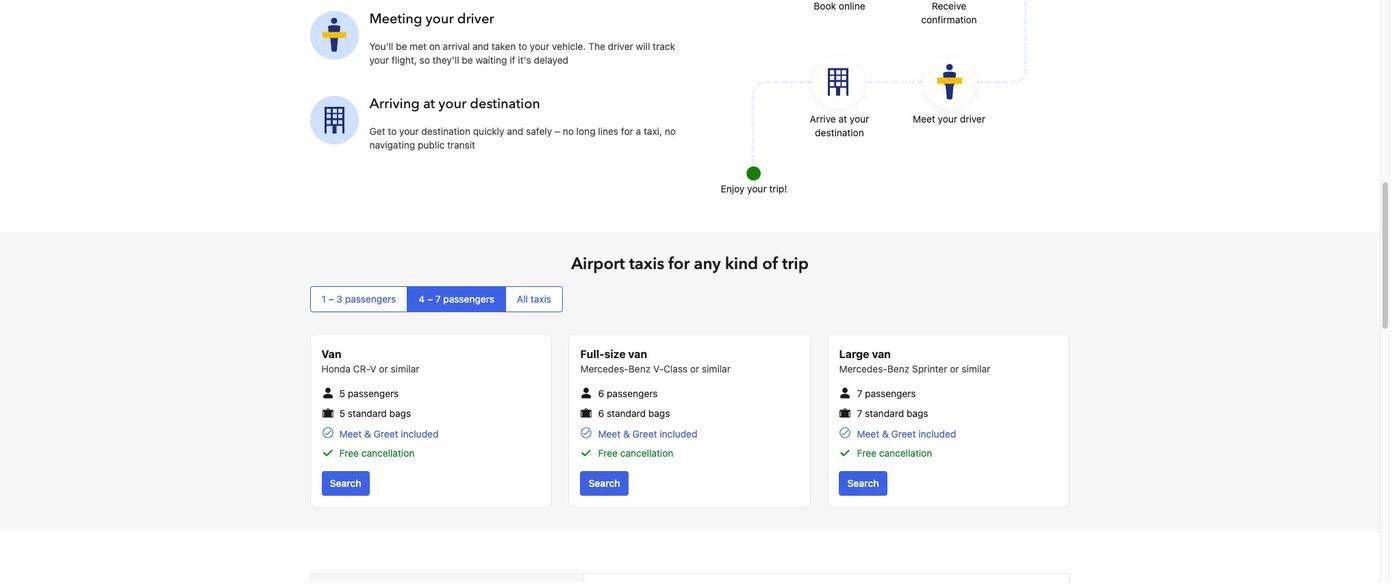 Task type: vqa. For each thing, say whether or not it's contained in the screenshot.


Task type: describe. For each thing, give the bounding box(es) containing it.
similar inside large van mercedes-benz sprinter or similar
[[962, 363, 991, 375]]

destination for get to your destination quickly and safely – no long lines for a taxi, no navigating public transit
[[422, 125, 471, 137]]

quickly
[[473, 125, 504, 137]]

track
[[653, 40, 675, 52]]

full-
[[580, 348, 605, 360]]

enjoy your trip!
[[721, 183, 787, 194]]

standard for cr-
[[348, 408, 387, 419]]

vehicle.
[[552, 40, 586, 52]]

meet for mercedes-
[[857, 428, 880, 439]]

to inside the you'll be met on arrival and taken to your vehicle. the driver will track your flight, so they'll be waiting if it's delayed
[[519, 40, 527, 52]]

taxi,
[[644, 125, 662, 137]]

free for van
[[598, 447, 618, 459]]

airport
[[571, 253, 625, 275]]

transit
[[447, 139, 475, 151]]

meeting
[[370, 10, 422, 28]]

5 for 5 standard bags
[[339, 408, 345, 419]]

benz inside full-size van mercedes-benz v-class or similar
[[629, 363, 651, 375]]

search for van
[[589, 477, 620, 489]]

you'll
[[370, 40, 393, 52]]

get to your destination quickly and safely – no long lines for a taxi, no navigating public transit
[[370, 125, 676, 151]]

delayed
[[534, 54, 569, 66]]

cancellation for van
[[620, 447, 674, 459]]

a
[[636, 125, 641, 137]]

7 for 7 passengers
[[857, 388, 863, 399]]

greet for van
[[633, 428, 657, 439]]

large van mercedes-benz sprinter or similar
[[839, 348, 991, 375]]

waiting
[[476, 54, 507, 66]]

v-
[[653, 363, 664, 375]]

4 – 7 passengers
[[419, 293, 494, 305]]

receive
[[932, 0, 967, 12]]

safely
[[526, 125, 552, 137]]

search button for mercedes-
[[839, 471, 887, 496]]

search for mercedes-
[[848, 477, 879, 489]]

destination for arriving at your destination
[[470, 94, 540, 113]]

enjoy
[[721, 183, 745, 194]]

passengers right '4'
[[443, 293, 494, 305]]

arrive
[[810, 113, 836, 125]]

get
[[370, 125, 385, 137]]

arrival
[[443, 40, 470, 52]]

meeting your driver
[[370, 10, 494, 28]]

if
[[510, 54, 515, 66]]

taxis for all
[[531, 293, 551, 305]]

class
[[664, 363, 688, 375]]

0 horizontal spatial be
[[396, 40, 407, 52]]

destination for arrive at your destination
[[815, 127, 864, 138]]

meet your driver
[[913, 113, 986, 125]]

large
[[839, 348, 870, 360]]

receive confirmation
[[921, 0, 977, 25]]

meet & greet included for cr-
[[339, 428, 439, 439]]

passengers for full-size van
[[607, 388, 658, 399]]

arriving at your destination
[[370, 94, 540, 113]]

passengers for van
[[348, 388, 399, 399]]

your inside arrive at your destination
[[850, 113, 869, 125]]

– for 1 – 3 passengers
[[329, 293, 334, 305]]

or inside full-size van mercedes-benz v-class or similar
[[690, 363, 699, 375]]

honda
[[322, 363, 351, 375]]

all
[[517, 293, 528, 305]]

flight,
[[392, 54, 417, 66]]

and for arriving at your destination
[[507, 125, 524, 137]]

similar inside full-size van mercedes-benz v-class or similar
[[702, 363, 731, 375]]

long
[[577, 125, 596, 137]]

cancellation for mercedes-
[[879, 447, 932, 459]]

they'll
[[433, 54, 459, 66]]

sprinter
[[912, 363, 948, 375]]

& for van
[[623, 428, 630, 439]]

sort results by element
[[310, 286, 1070, 312]]

7 passengers
[[857, 388, 916, 399]]

included for van
[[660, 428, 698, 439]]

and for meeting your driver
[[473, 40, 489, 52]]

benz inside large van mercedes-benz sprinter or similar
[[888, 363, 910, 375]]

similar inside van honda cr-v or similar
[[391, 363, 420, 375]]

standard for mercedes-
[[865, 408, 904, 419]]



Task type: locate. For each thing, give the bounding box(es) containing it.
confirmation
[[921, 14, 977, 25]]

at right arrive
[[839, 113, 847, 125]]

greet down 6 standard bags
[[633, 428, 657, 439]]

booking airport taxi image for meeting your driver
[[310, 11, 359, 60]]

meet for van
[[598, 428, 621, 439]]

1 horizontal spatial no
[[665, 125, 676, 137]]

greet
[[374, 428, 398, 439], [633, 428, 657, 439], [892, 428, 916, 439]]

1 van from the left
[[628, 348, 647, 360]]

2 search from the left
[[589, 477, 620, 489]]

3 search button from the left
[[839, 471, 887, 496]]

& down 6 standard bags
[[623, 428, 630, 439]]

standard for van
[[607, 408, 646, 419]]

5 standard bags
[[339, 408, 411, 419]]

or inside large van mercedes-benz sprinter or similar
[[950, 363, 959, 375]]

2 horizontal spatial cancellation
[[879, 447, 932, 459]]

passengers for large van
[[865, 388, 916, 399]]

0 horizontal spatial search button
[[322, 471, 370, 496]]

3 search from the left
[[848, 477, 879, 489]]

& for mercedes-
[[882, 428, 889, 439]]

6 up 6 standard bags
[[598, 388, 604, 399]]

size
[[605, 348, 626, 360]]

7 up 7 standard bags
[[857, 388, 863, 399]]

2 horizontal spatial included
[[919, 428, 956, 439]]

and inside the you'll be met on arrival and taken to your vehicle. the driver will track your flight, so they'll be waiting if it's delayed
[[473, 40, 489, 52]]

1 vertical spatial to
[[388, 125, 397, 137]]

1 bags from the left
[[390, 408, 411, 419]]

for
[[621, 125, 633, 137], [669, 253, 690, 275]]

1 horizontal spatial included
[[660, 428, 698, 439]]

& down 5 standard bags
[[364, 428, 371, 439]]

5 for 5 passengers
[[339, 388, 345, 399]]

all taxis
[[517, 293, 551, 305]]

meet & greet included down 6 standard bags
[[598, 428, 698, 439]]

bags for cr-
[[390, 408, 411, 419]]

2 no from the left
[[665, 125, 676, 137]]

0 vertical spatial driver
[[457, 10, 494, 28]]

free down 5 standard bags
[[339, 447, 359, 459]]

destination up 'public'
[[422, 125, 471, 137]]

similar right class
[[702, 363, 731, 375]]

1 horizontal spatial &
[[623, 428, 630, 439]]

van inside full-size van mercedes-benz v-class or similar
[[628, 348, 647, 360]]

public
[[418, 139, 445, 151]]

1 – 3 passengers
[[322, 293, 396, 305]]

bags down 6 passengers
[[649, 408, 670, 419]]

to inside get to your destination quickly and safely – no long lines for a taxi, no navigating public transit
[[388, 125, 397, 137]]

2 horizontal spatial bags
[[907, 408, 928, 419]]

taxis inside sort results by element
[[531, 293, 551, 305]]

6 standard bags
[[598, 408, 670, 419]]

6
[[598, 388, 604, 399], [598, 408, 604, 419]]

& for cr-
[[364, 428, 371, 439]]

no
[[563, 125, 574, 137], [665, 125, 676, 137]]

no left long
[[563, 125, 574, 137]]

at for arrive
[[839, 113, 847, 125]]

3 free from the left
[[857, 447, 877, 459]]

the
[[589, 40, 605, 52]]

v
[[370, 363, 376, 375]]

or right v
[[379, 363, 388, 375]]

0 horizontal spatial and
[[473, 40, 489, 52]]

arrive at your destination
[[810, 113, 869, 138]]

be
[[396, 40, 407, 52], [462, 54, 473, 66]]

0 horizontal spatial greet
[[374, 428, 398, 439]]

passengers right 3
[[345, 293, 396, 305]]

1 horizontal spatial van
[[872, 348, 891, 360]]

3 or from the left
[[950, 363, 959, 375]]

bags down the '7 passengers'
[[907, 408, 928, 419]]

search button for van
[[580, 471, 629, 496]]

no right taxi,
[[665, 125, 676, 137]]

1 vertical spatial and
[[507, 125, 524, 137]]

included down 5 standard bags
[[401, 428, 439, 439]]

2 horizontal spatial similar
[[962, 363, 991, 375]]

2 similar from the left
[[702, 363, 731, 375]]

meet & greet included for van
[[598, 428, 698, 439]]

2 horizontal spatial meet & greet included
[[857, 428, 956, 439]]

trip
[[782, 253, 809, 275]]

3 bags from the left
[[907, 408, 928, 419]]

2 included from the left
[[660, 428, 698, 439]]

1 & from the left
[[364, 428, 371, 439]]

search button for cr-
[[322, 471, 370, 496]]

& down 7 standard bags
[[882, 428, 889, 439]]

at inside arrive at your destination
[[839, 113, 847, 125]]

similar
[[391, 363, 420, 375], [702, 363, 731, 375], [962, 363, 991, 375]]

to
[[519, 40, 527, 52], [388, 125, 397, 137]]

&
[[364, 428, 371, 439], [623, 428, 630, 439], [882, 428, 889, 439]]

– inside get to your destination quickly and safely – no long lines for a taxi, no navigating public transit
[[555, 125, 560, 137]]

met
[[410, 40, 427, 52]]

kind
[[725, 253, 758, 275]]

airport taxis for any kind of trip
[[571, 253, 809, 275]]

0 vertical spatial for
[[621, 125, 633, 137]]

0 horizontal spatial cancellation
[[362, 447, 415, 459]]

0 horizontal spatial free
[[339, 447, 359, 459]]

1 free from the left
[[339, 447, 359, 459]]

free cancellation for van
[[598, 447, 674, 459]]

taxis right "airport"
[[629, 253, 664, 275]]

any
[[694, 253, 721, 275]]

taxis for airport
[[629, 253, 664, 275]]

will
[[636, 40, 650, 52]]

7 down the '7 passengers'
[[857, 408, 863, 419]]

5 down the 5 passengers
[[339, 408, 345, 419]]

1 horizontal spatial meet & greet included
[[598, 428, 698, 439]]

1 vertical spatial 6
[[598, 408, 604, 419]]

2 benz from the left
[[888, 363, 910, 375]]

destination down arrive
[[815, 127, 864, 138]]

1 horizontal spatial similar
[[702, 363, 731, 375]]

at
[[423, 94, 435, 113], [839, 113, 847, 125]]

passengers up 5 standard bags
[[348, 388, 399, 399]]

0 horizontal spatial bags
[[390, 408, 411, 419]]

mercedes- inside large van mercedes-benz sprinter or similar
[[839, 363, 888, 375]]

2 5 from the top
[[339, 408, 345, 419]]

free
[[339, 447, 359, 459], [598, 447, 618, 459], [857, 447, 877, 459]]

bags
[[390, 408, 411, 419], [649, 408, 670, 419], [907, 408, 928, 419]]

benz left v-
[[629, 363, 651, 375]]

passengers
[[345, 293, 396, 305], [443, 293, 494, 305], [348, 388, 399, 399], [607, 388, 658, 399], [865, 388, 916, 399]]

1 horizontal spatial cancellation
[[620, 447, 674, 459]]

driver for meet your driver
[[960, 113, 986, 125]]

0 horizontal spatial or
[[379, 363, 388, 375]]

0 horizontal spatial no
[[563, 125, 574, 137]]

cancellation for cr-
[[362, 447, 415, 459]]

2 greet from the left
[[633, 428, 657, 439]]

and inside get to your destination quickly and safely – no long lines for a taxi, no navigating public transit
[[507, 125, 524, 137]]

cancellation
[[362, 447, 415, 459], [620, 447, 674, 459], [879, 447, 932, 459]]

1 vertical spatial 5
[[339, 408, 345, 419]]

meet
[[913, 113, 935, 125], [339, 428, 362, 439], [598, 428, 621, 439], [857, 428, 880, 439]]

2 horizontal spatial greet
[[892, 428, 916, 439]]

0 horizontal spatial van
[[628, 348, 647, 360]]

at right "arriving"
[[423, 94, 435, 113]]

bags for mercedes-
[[907, 408, 928, 419]]

included for mercedes-
[[919, 428, 956, 439]]

0 horizontal spatial benz
[[629, 363, 651, 375]]

5 down honda
[[339, 388, 345, 399]]

cancellation down 7 standard bags
[[879, 447, 932, 459]]

similar right sprinter
[[962, 363, 991, 375]]

1 horizontal spatial free
[[598, 447, 618, 459]]

0 horizontal spatial standard
[[348, 408, 387, 419]]

1 standard from the left
[[348, 408, 387, 419]]

0 horizontal spatial mercedes-
[[580, 363, 629, 375]]

or inside van honda cr-v or similar
[[379, 363, 388, 375]]

taxis
[[629, 253, 664, 275], [531, 293, 551, 305]]

0 vertical spatial and
[[473, 40, 489, 52]]

destination up quickly
[[470, 94, 540, 113]]

2 6 from the top
[[598, 408, 604, 419]]

search for cr-
[[330, 477, 361, 489]]

your
[[426, 10, 454, 28], [530, 40, 550, 52], [370, 54, 389, 66], [438, 94, 467, 113], [850, 113, 869, 125], [938, 113, 958, 125], [399, 125, 419, 137], [747, 183, 767, 194]]

– for 4 – 7 passengers
[[427, 293, 433, 305]]

cr-
[[353, 363, 370, 375]]

passengers up 7 standard bags
[[865, 388, 916, 399]]

benz up the '7 passengers'
[[888, 363, 910, 375]]

destination inside arrive at your destination
[[815, 127, 864, 138]]

meet & greet included
[[339, 428, 439, 439], [598, 428, 698, 439], [857, 428, 956, 439]]

1 horizontal spatial to
[[519, 40, 527, 52]]

greet down 5 standard bags
[[374, 428, 398, 439]]

for left "a"
[[621, 125, 633, 137]]

2 free from the left
[[598, 447, 618, 459]]

1 horizontal spatial mercedes-
[[839, 363, 888, 375]]

mercedes- inside full-size van mercedes-benz v-class or similar
[[580, 363, 629, 375]]

1 horizontal spatial benz
[[888, 363, 910, 375]]

or
[[379, 363, 388, 375], [690, 363, 699, 375], [950, 363, 959, 375]]

1 or from the left
[[379, 363, 388, 375]]

7
[[435, 293, 441, 305], [857, 388, 863, 399], [857, 408, 863, 419]]

or right sprinter
[[950, 363, 959, 375]]

van inside large van mercedes-benz sprinter or similar
[[872, 348, 891, 360]]

1 vertical spatial be
[[462, 54, 473, 66]]

greet for cr-
[[374, 428, 398, 439]]

7 inside sort results by element
[[435, 293, 441, 305]]

3 standard from the left
[[865, 408, 904, 419]]

it's
[[518, 54, 531, 66]]

0 horizontal spatial similar
[[391, 363, 420, 375]]

7 right '4'
[[435, 293, 441, 305]]

1 5 from the top
[[339, 388, 345, 399]]

standard
[[348, 408, 387, 419], [607, 408, 646, 419], [865, 408, 904, 419]]

1 free cancellation from the left
[[339, 447, 415, 459]]

2 horizontal spatial search button
[[839, 471, 887, 496]]

at for arriving
[[423, 94, 435, 113]]

3 similar from the left
[[962, 363, 991, 375]]

of
[[763, 253, 778, 275]]

mercedes- down size
[[580, 363, 629, 375]]

included
[[401, 428, 439, 439], [660, 428, 698, 439], [919, 428, 956, 439]]

taxis right all
[[531, 293, 551, 305]]

1 vertical spatial driver
[[608, 40, 633, 52]]

similar right v
[[391, 363, 420, 375]]

1 horizontal spatial search button
[[580, 471, 629, 496]]

1 6 from the top
[[598, 388, 604, 399]]

–
[[555, 125, 560, 137], [329, 293, 334, 305], [427, 293, 433, 305]]

to up navigating
[[388, 125, 397, 137]]

lines
[[598, 125, 619, 137]]

2 horizontal spatial or
[[950, 363, 959, 375]]

0 horizontal spatial included
[[401, 428, 439, 439]]

destination inside get to your destination quickly and safely – no long lines for a taxi, no navigating public transit
[[422, 125, 471, 137]]

to up 'it's'
[[519, 40, 527, 52]]

free cancellation down 6 standard bags
[[598, 447, 674, 459]]

free cancellation down 5 standard bags
[[339, 447, 415, 459]]

2 vertical spatial 7
[[857, 408, 863, 419]]

2 & from the left
[[623, 428, 630, 439]]

1 included from the left
[[401, 428, 439, 439]]

2 horizontal spatial standard
[[865, 408, 904, 419]]

1 horizontal spatial be
[[462, 54, 473, 66]]

benz
[[629, 363, 651, 375], [888, 363, 910, 375]]

2 standard from the left
[[607, 408, 646, 419]]

1 search button from the left
[[322, 471, 370, 496]]

2 meet & greet included from the left
[[598, 428, 698, 439]]

free cancellation for mercedes-
[[857, 447, 932, 459]]

– right 'safely'
[[555, 125, 560, 137]]

2 van from the left
[[872, 348, 891, 360]]

passengers up 6 standard bags
[[607, 388, 658, 399]]

1 horizontal spatial or
[[690, 363, 699, 375]]

free down 6 standard bags
[[598, 447, 618, 459]]

and up waiting
[[473, 40, 489, 52]]

0 vertical spatial 7
[[435, 293, 441, 305]]

bags down the 5 passengers
[[390, 408, 411, 419]]

driver inside the you'll be met on arrival and taken to your vehicle. the driver will track your flight, so they'll be waiting if it's delayed
[[608, 40, 633, 52]]

1 horizontal spatial bags
[[649, 408, 670, 419]]

your inside get to your destination quickly and safely – no long lines for a taxi, no navigating public transit
[[399, 125, 419, 137]]

2 bags from the left
[[649, 408, 670, 419]]

4
[[419, 293, 425, 305]]

driver
[[457, 10, 494, 28], [608, 40, 633, 52], [960, 113, 986, 125]]

1 horizontal spatial taxis
[[629, 253, 664, 275]]

so
[[420, 54, 430, 66]]

van right size
[[628, 348, 647, 360]]

greet down 7 standard bags
[[892, 428, 916, 439]]

0 vertical spatial be
[[396, 40, 407, 52]]

for inside get to your destination quickly and safely – no long lines for a taxi, no navigating public transit
[[621, 125, 633, 137]]

1 search from the left
[[330, 477, 361, 489]]

included down 7 standard bags
[[919, 428, 956, 439]]

3 greet from the left
[[892, 428, 916, 439]]

standard down 6 passengers
[[607, 408, 646, 419]]

meet & greet included for mercedes-
[[857, 428, 956, 439]]

1 horizontal spatial and
[[507, 125, 524, 137]]

free for cr-
[[339, 447, 359, 459]]

standard down the '7 passengers'
[[865, 408, 904, 419]]

2 free cancellation from the left
[[598, 447, 674, 459]]

1 cancellation from the left
[[362, 447, 415, 459]]

free down 7 standard bags
[[857, 447, 877, 459]]

2 or from the left
[[690, 363, 699, 375]]

1 horizontal spatial search
[[589, 477, 620, 489]]

3 & from the left
[[882, 428, 889, 439]]

0 vertical spatial taxis
[[629, 253, 664, 275]]

for left "any"
[[669, 253, 690, 275]]

0 horizontal spatial search
[[330, 477, 361, 489]]

1 horizontal spatial for
[[669, 253, 690, 275]]

free cancellation
[[339, 447, 415, 459], [598, 447, 674, 459], [857, 447, 932, 459]]

0 horizontal spatial taxis
[[531, 293, 551, 305]]

free cancellation down 7 standard bags
[[857, 447, 932, 459]]

0 vertical spatial 6
[[598, 388, 604, 399]]

mercedes- down large
[[839, 363, 888, 375]]

1 mercedes- from the left
[[580, 363, 629, 375]]

1 no from the left
[[563, 125, 574, 137]]

0 horizontal spatial for
[[621, 125, 633, 137]]

0 horizontal spatial –
[[329, 293, 334, 305]]

driver for meeting your driver
[[457, 10, 494, 28]]

2 horizontal spatial free
[[857, 447, 877, 459]]

navigating
[[370, 139, 415, 151]]

1 greet from the left
[[374, 428, 398, 439]]

0 horizontal spatial driver
[[457, 10, 494, 28]]

search button
[[322, 471, 370, 496], [580, 471, 629, 496], [839, 471, 887, 496]]

1 horizontal spatial free cancellation
[[598, 447, 674, 459]]

0 horizontal spatial to
[[388, 125, 397, 137]]

cancellation down 6 standard bags
[[620, 447, 674, 459]]

7 for 7 standard bags
[[857, 408, 863, 419]]

2 horizontal spatial free cancellation
[[857, 447, 932, 459]]

6 for 6 standard bags
[[598, 408, 604, 419]]

2 cancellation from the left
[[620, 447, 674, 459]]

1 horizontal spatial driver
[[608, 40, 633, 52]]

or right class
[[690, 363, 699, 375]]

2 mercedes- from the left
[[839, 363, 888, 375]]

booking airport taxi image
[[740, 0, 1028, 188], [310, 11, 359, 60], [310, 96, 359, 145]]

5
[[339, 388, 345, 399], [339, 408, 345, 419]]

1 vertical spatial for
[[669, 253, 690, 275]]

van
[[322, 348, 342, 360]]

0 horizontal spatial &
[[364, 428, 371, 439]]

mercedes-
[[580, 363, 629, 375], [839, 363, 888, 375]]

taken
[[492, 40, 516, 52]]

2 horizontal spatial –
[[555, 125, 560, 137]]

booking airport taxi image for arriving at your destination
[[310, 96, 359, 145]]

– right '4'
[[427, 293, 433, 305]]

and left 'safely'
[[507, 125, 524, 137]]

2 search button from the left
[[580, 471, 629, 496]]

2 vertical spatial driver
[[960, 113, 986, 125]]

arriving
[[370, 94, 420, 113]]

included for cr-
[[401, 428, 439, 439]]

be up flight,
[[396, 40, 407, 52]]

3 cancellation from the left
[[879, 447, 932, 459]]

0 horizontal spatial at
[[423, 94, 435, 113]]

6 for 6 passengers
[[598, 388, 604, 399]]

0 vertical spatial 5
[[339, 388, 345, 399]]

3 meet & greet included from the left
[[857, 428, 956, 439]]

3 included from the left
[[919, 428, 956, 439]]

1 horizontal spatial greet
[[633, 428, 657, 439]]

cancellation down 5 standard bags
[[362, 447, 415, 459]]

2 horizontal spatial search
[[848, 477, 879, 489]]

you'll be met on arrival and taken to your vehicle. the driver will track your flight, so they'll be waiting if it's delayed
[[370, 40, 675, 66]]

standard down the 5 passengers
[[348, 408, 387, 419]]

1 meet & greet included from the left
[[339, 428, 439, 439]]

5 passengers
[[339, 388, 399, 399]]

1 vertical spatial 7
[[857, 388, 863, 399]]

7 standard bags
[[857, 408, 928, 419]]

1
[[322, 293, 326, 305]]

free cancellation for cr-
[[339, 447, 415, 459]]

meet & greet included down 7 standard bags
[[857, 428, 956, 439]]

free for mercedes-
[[857, 447, 877, 459]]

meet for cr-
[[339, 428, 362, 439]]

1 similar from the left
[[391, 363, 420, 375]]

6 passengers
[[598, 388, 658, 399]]

meet & greet included down 5 standard bags
[[339, 428, 439, 439]]

bags for van
[[649, 408, 670, 419]]

full-size van mercedes-benz v-class or similar
[[580, 348, 731, 375]]

1 benz from the left
[[629, 363, 651, 375]]

destination
[[470, 94, 540, 113], [422, 125, 471, 137], [815, 127, 864, 138]]

1 vertical spatial taxis
[[531, 293, 551, 305]]

3
[[337, 293, 343, 305]]

2 horizontal spatial &
[[882, 428, 889, 439]]

included down 6 standard bags
[[660, 428, 698, 439]]

1 horizontal spatial –
[[427, 293, 433, 305]]

on
[[429, 40, 440, 52]]

1 horizontal spatial at
[[839, 113, 847, 125]]

6 down 6 passengers
[[598, 408, 604, 419]]

van honda cr-v or similar
[[322, 348, 420, 375]]

greet for mercedes-
[[892, 428, 916, 439]]

0 horizontal spatial free cancellation
[[339, 447, 415, 459]]

van right large
[[872, 348, 891, 360]]

2 horizontal spatial driver
[[960, 113, 986, 125]]

0 horizontal spatial meet & greet included
[[339, 428, 439, 439]]

be down 'arrival'
[[462, 54, 473, 66]]

and
[[473, 40, 489, 52], [507, 125, 524, 137]]

– right 1
[[329, 293, 334, 305]]

3 free cancellation from the left
[[857, 447, 932, 459]]

van
[[628, 348, 647, 360], [872, 348, 891, 360]]

1 horizontal spatial standard
[[607, 408, 646, 419]]

trip!
[[769, 183, 787, 194]]

0 vertical spatial to
[[519, 40, 527, 52]]



